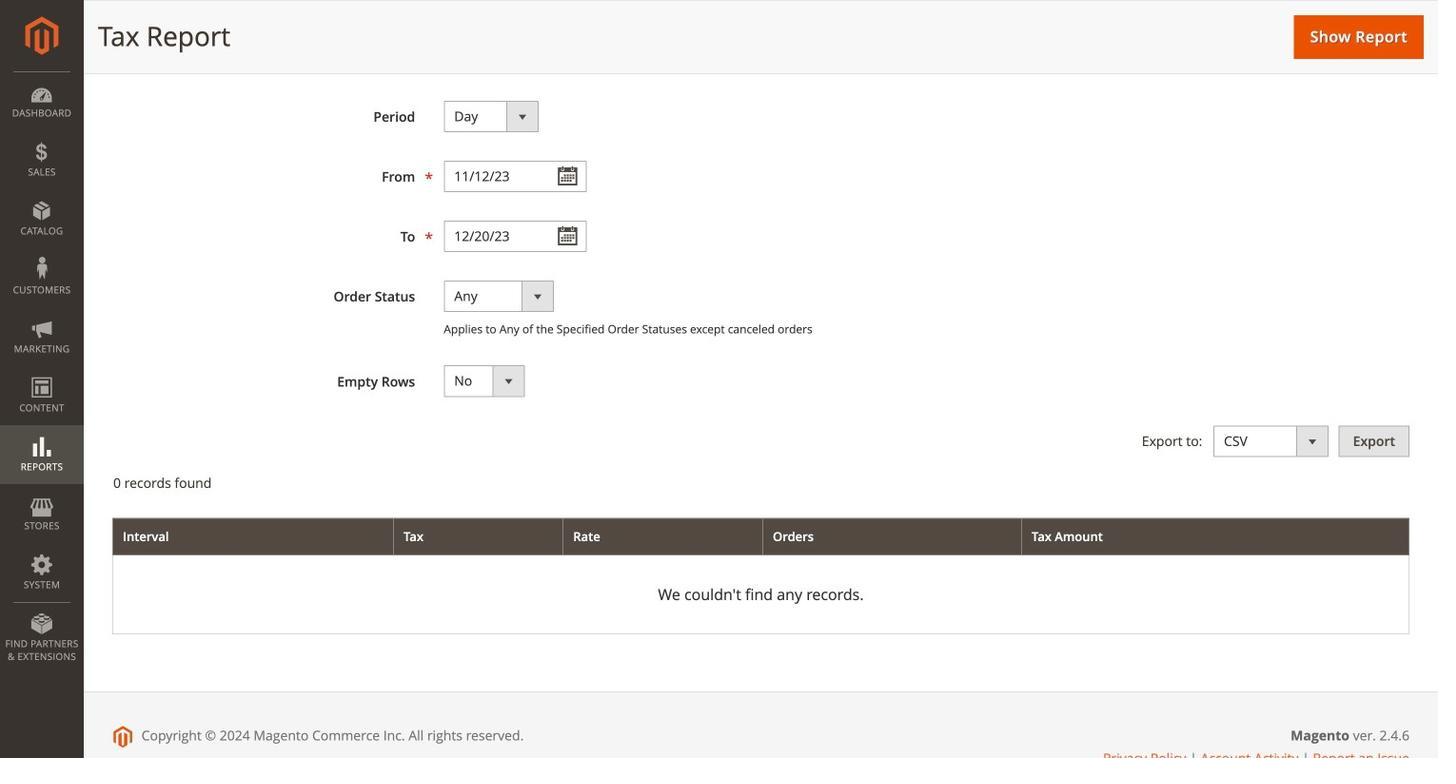 Task type: locate. For each thing, give the bounding box(es) containing it.
magento admin panel image
[[25, 16, 59, 55]]

menu bar
[[0, 71, 84, 673]]

None text field
[[444, 161, 587, 192], [444, 221, 587, 252], [444, 161, 587, 192], [444, 221, 587, 252]]



